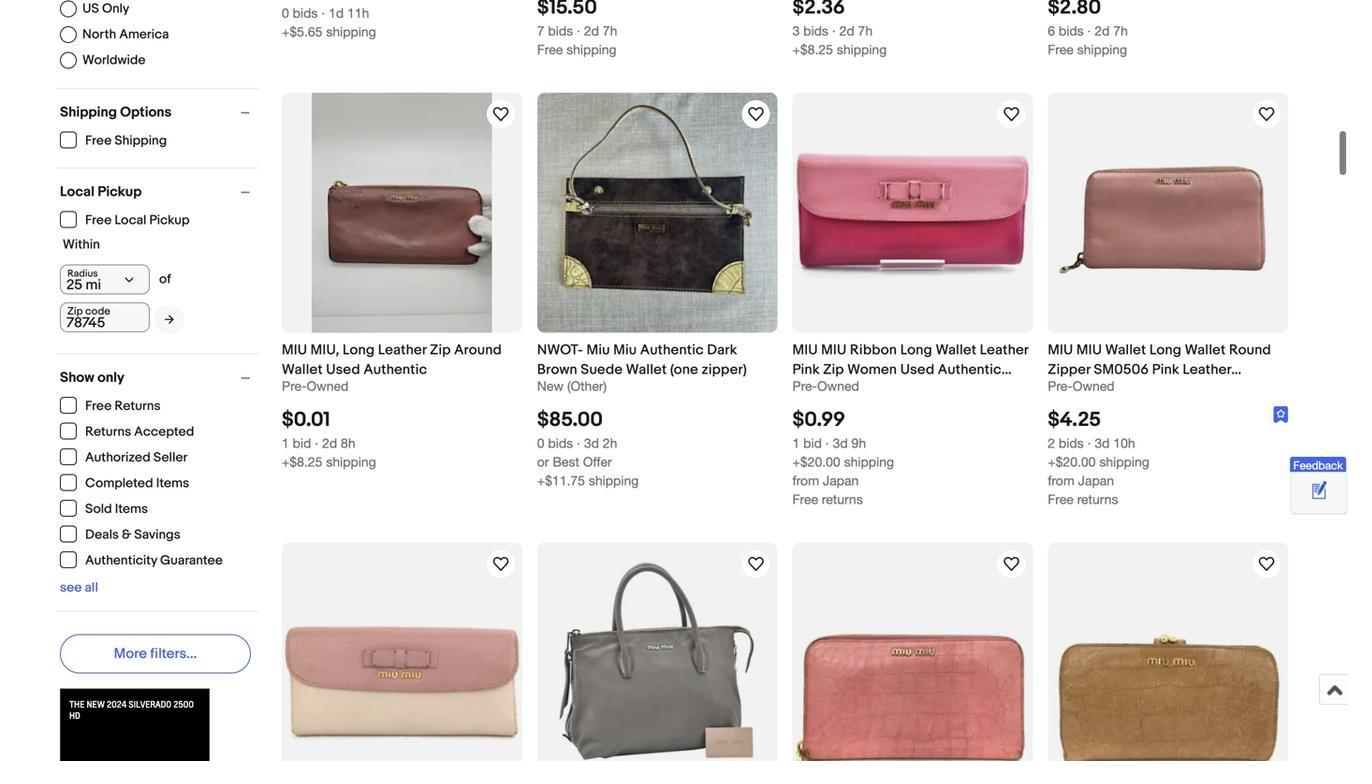 Task type: describe. For each thing, give the bounding box(es) containing it.
watch miu miu wallet long wallet round zipper sm0506 pink leather authentic image
[[1255, 99, 1278, 121]]

$85.00
[[537, 404, 603, 428]]

sold items link
[[60, 496, 149, 513]]

6
[[1048, 19, 1055, 34]]

2d for 7 bids
[[584, 19, 599, 34]]

free inside 6 bids · 2d 7h free shipping
[[1048, 38, 1073, 53]]

$0.01 1 bid · 2d 8h +$8.25 shipping
[[282, 404, 376, 466]]

see all
[[60, 576, 98, 592]]

free inside 2 bids · 3d 10h +$20.00 shipping from japan free returns
[[1048, 488, 1073, 503]]

10h
[[1113, 432, 1135, 447]]

nwot- miu miu authentic dark brown suede wallet (one zipper) link
[[537, 337, 777, 374]]

pink inside miu miu ribbon long wallet leather pink zip women used authentic x12290
[[792, 358, 820, 374]]

best
[[553, 450, 579, 466]]

used inside the miu miu, long leather zip around wallet used authentic pre-owned
[[326, 358, 360, 374]]

used inside miu miu ribbon long wallet leather pink zip women used authentic x12290
[[900, 358, 935, 374]]

2
[[1048, 432, 1055, 447]]

shipping inside $85.00 0 bids · 3d 2h or best offer +$11.75 shipping
[[589, 469, 639, 485]]

returns accepted
[[85, 420, 194, 436]]

completed items
[[85, 472, 189, 488]]

free down shipping options
[[85, 129, 112, 145]]

miu miu crocodile embossed leather zip long wallet/4s1306 image
[[792, 539, 1033, 761]]

seller
[[153, 446, 188, 462]]

more filters...
[[114, 642, 197, 659]]

watch miu miu ribbon long wallet leather pink zip women used authentic x12290 image
[[1000, 99, 1022, 121]]

pre-owned for $4.25
[[1048, 374, 1115, 390]]

shipping options button
[[60, 100, 258, 117]]

3 bids · 2d 7h +$8.25 shipping
[[792, 19, 887, 53]]

2 miu from the left
[[613, 338, 637, 355]]

5 miu from the left
[[1076, 338, 1102, 355]]

miu miu wallet long wallet round zipper sm0506 pink leather authentic
[[1048, 338, 1271, 394]]

returns inside $0.99 1 bid · 3d 9h +$20.00 shipping from japan free returns
[[822, 488, 863, 503]]

miu miu wallet long wallet round zipper sm0506 pink leather authentic heading
[[1048, 338, 1271, 394]]

+$8.25 inside 3 bids · 2d 7h +$8.25 shipping
[[792, 38, 833, 53]]

authentic inside nwot- miu miu authentic dark brown suede wallet (one zipper) new (other)
[[640, 338, 704, 355]]

deals & savings link
[[60, 522, 181, 539]]

3d inside 2 bids · 3d 10h +$20.00 shipping from japan free returns
[[1095, 432, 1110, 447]]

miu miu ribbon long wallet leather pink zip women used authentic x12290 image
[[792, 142, 1033, 275]]

$85.00 0 bids · 3d 2h or best offer +$11.75 shipping
[[537, 404, 639, 485]]

0 inside $85.00 0 bids · 3d 2h or best offer +$11.75 shipping
[[537, 432, 544, 447]]

(other)
[[567, 374, 607, 390]]

free inside 7 bids · 2d 7h free shipping
[[537, 38, 563, 53]]

long inside the miu miu, long leather zip around wallet used authentic pre-owned
[[343, 338, 375, 355]]

completed items link
[[60, 470, 190, 488]]

free local pickup link
[[60, 207, 191, 225]]

miu miu logo embossed leather long bifold wallet/4s0143 image
[[1048, 539, 1288, 761]]

miu miu wallet long wallet round zipper sm0506 pink leather authentic image
[[1048, 89, 1288, 329]]

1 vertical spatial pickup
[[149, 209, 190, 225]]

ribbon
[[850, 338, 897, 355]]

7h for 6 bids · 2d 7h free shipping
[[1113, 19, 1128, 34]]

bids for 7
[[548, 19, 573, 34]]

watch miu miu, long leather zip around wallet used authentic image
[[489, 99, 512, 121]]

authentic inside the miu miu, long leather zip around wallet used authentic pre-owned
[[364, 358, 427, 374]]

1 for $0.99
[[792, 432, 800, 447]]

miu,
[[310, 338, 339, 355]]

show
[[60, 366, 94, 382]]

miu miu, long leather zip around wallet used authentic heading
[[282, 338, 502, 374]]

shipping inside 7 bids · 2d 7h free shipping
[[566, 38, 616, 53]]

2 bids · 3d 10h +$20.00 shipping from japan free returns
[[1048, 432, 1149, 503]]

zipper
[[1048, 358, 1091, 374]]

of
[[159, 268, 171, 284]]

more
[[114, 642, 147, 659]]

(one
[[670, 358, 698, 374]]

authenticity guarantee
[[85, 549, 223, 565]]

authorized seller
[[85, 446, 188, 462]]

leather inside miu miu ribbon long wallet leather pink zip women used authentic x12290
[[980, 338, 1028, 355]]

worldwide
[[82, 48, 146, 64]]

feedback
[[1293, 459, 1343, 472]]

offer
[[583, 450, 612, 466]]

returns accepted link
[[60, 419, 195, 436]]

local pickup
[[60, 180, 142, 197]]

pre- inside the miu miu, long leather zip around wallet used authentic pre-owned
[[282, 374, 307, 390]]

wallet inside nwot- miu miu authentic dark brown suede wallet (one zipper) new (other)
[[626, 358, 667, 374]]

0 vertical spatial shipping
[[60, 100, 117, 117]]

wallet left round
[[1185, 338, 1226, 355]]

returns inside 2 bids · 3d 10h +$20.00 shipping from japan free returns
[[1077, 488, 1118, 503]]

dark
[[707, 338, 737, 355]]

+$8.25 inside $0.01 1 bid · 2d 8h +$8.25 shipping
[[282, 450, 322, 466]]

7 bids · 2d 7h free shipping
[[537, 19, 617, 53]]

see all button
[[60, 576, 98, 592]]

bid for $0.01
[[293, 432, 311, 447]]

7
[[537, 19, 544, 34]]

nwot- miu miu authentic dark brown suede wallet (one zipper) image
[[537, 89, 777, 329]]

0 bids · 1d 11h +$5.65 shipping
[[282, 1, 376, 35]]

wallet inside miu miu ribbon long wallet leather pink zip women used authentic x12290
[[936, 338, 977, 355]]

miu miu ribbon long wallet leather pink zip women used authentic x12290 link
[[792, 337, 1033, 394]]

owned for $0.99
[[817, 374, 859, 390]]

2 miu from the left
[[792, 338, 818, 355]]

women
[[847, 358, 897, 374]]

guarantee
[[160, 549, 223, 565]]

2d inside $0.01 1 bid · 2d 8h +$8.25 shipping
[[322, 432, 337, 447]]

leather inside miu miu wallet long wallet round zipper sm0506 pink leather authentic
[[1183, 358, 1231, 374]]

authorized seller link
[[60, 445, 188, 462]]

1 vertical spatial returns
[[85, 420, 131, 436]]

pink inside miu miu wallet long wallet round zipper sm0506 pink leather authentic
[[1152, 358, 1179, 374]]

america
[[119, 23, 169, 39]]

authorized
[[85, 446, 151, 462]]

authentic miu miu vintage leather 2way shoulder hand bag purse gray 2463g image
[[537, 555, 777, 761]]

suede
[[581, 358, 623, 374]]

11h
[[347, 1, 369, 17]]

items for completed items
[[156, 472, 189, 488]]

north america
[[82, 23, 169, 39]]

· inside 7 bids · 2d 7h free shipping
[[577, 19, 580, 34]]

watch miu miu logo embossed leather long bifold wallet/4s0143 image
[[1255, 549, 1278, 572]]

from inside $0.99 1 bid · 3d 9h +$20.00 shipping from japan free returns
[[792, 469, 819, 485]]

miu miu ribbon long wallet leather pink zip women used authentic x12290
[[792, 338, 1028, 394]]

8h
[[341, 432, 355, 447]]

4 miu from the left
[[1048, 338, 1073, 355]]

$0.99
[[792, 404, 845, 428]]

owned for $4.25
[[1073, 374, 1115, 390]]

sold items
[[85, 498, 148, 513]]

shipping inside $0.99 1 bid · 3d 9h +$20.00 shipping from japan free returns
[[844, 450, 894, 466]]

$0.01
[[282, 404, 330, 428]]

2d for 6 bids
[[1095, 19, 1110, 34]]

around
[[454, 338, 502, 355]]

2h
[[603, 432, 617, 447]]

japan inside $0.99 1 bid · 3d 9h +$20.00 shipping from japan free returns
[[823, 469, 859, 485]]

or
[[537, 450, 549, 466]]

long for $0.99
[[900, 338, 932, 355]]

bids for 3
[[803, 19, 828, 34]]



Task type: locate. For each thing, give the bounding box(es) containing it.
2 owned from the left
[[817, 374, 859, 390]]

local up within
[[60, 180, 94, 197]]

0 horizontal spatial local
[[60, 180, 94, 197]]

items for sold items
[[115, 498, 148, 513]]

0 horizontal spatial 7h
[[603, 19, 617, 34]]

within
[[63, 233, 100, 249]]

zip
[[430, 338, 451, 355], [823, 358, 844, 374]]

0 horizontal spatial bid
[[293, 432, 311, 447]]

watch nwot- miu miu authentic dark brown suede wallet (one zipper) image
[[745, 99, 767, 121]]

0 vertical spatial +$8.25
[[792, 38, 833, 53]]

japan down 10h
[[1078, 469, 1114, 485]]

pre-
[[282, 374, 307, 390], [792, 374, 817, 390], [1048, 374, 1073, 390]]

7h for 7 bids · 2d 7h free shipping
[[603, 19, 617, 34]]

bids for 6
[[1059, 19, 1084, 34]]

1 horizontal spatial japan
[[1078, 469, 1114, 485]]

advertisement region
[[60, 685, 210, 761]]

free shipping link
[[60, 128, 168, 145]]

2 returns from the left
[[1077, 488, 1118, 503]]

miu miu, long leather zip around wallet used authentic link
[[282, 337, 522, 374]]

0 vertical spatial items
[[156, 472, 189, 488]]

brown
[[537, 358, 577, 374]]

1 vertical spatial 0
[[537, 432, 544, 447]]

zip up x12290
[[823, 358, 844, 374]]

· down $0.01
[[315, 432, 318, 447]]

· inside 6 bids · 2d 7h free shipping
[[1087, 19, 1091, 34]]

7h right 7
[[603, 19, 617, 34]]

1 horizontal spatial items
[[156, 472, 189, 488]]

0 horizontal spatial pre-
[[282, 374, 307, 390]]

free local pickup
[[85, 209, 190, 225]]

3d left 2h
[[584, 432, 599, 447]]

bids for 2
[[1059, 432, 1084, 447]]

returns down 10h
[[1077, 488, 1118, 503]]

1 horizontal spatial 3d
[[833, 432, 848, 447]]

7h inside 7 bids · 2d 7h free shipping
[[603, 19, 617, 34]]

pre- up $4.25
[[1048, 374, 1073, 390]]

· right 6
[[1087, 19, 1091, 34]]

0 horizontal spatial +$20.00
[[792, 450, 840, 466]]

bids right 6
[[1059, 19, 1084, 34]]

1 pre- from the left
[[282, 374, 307, 390]]

3d inside $85.00 0 bids · 3d 2h or best offer +$11.75 shipping
[[584, 432, 599, 447]]

miu miu ribbon long wallet leather pink zip women used authentic x12290 heading
[[792, 338, 1028, 394]]

deals
[[85, 523, 119, 539]]

3d for $0.99
[[833, 432, 848, 447]]

3 3d from the left
[[1095, 432, 1110, 447]]

0 horizontal spatial pre-owned
[[792, 374, 859, 390]]

miu inside the miu miu, long leather zip around wallet used authentic pre-owned
[[282, 338, 307, 355]]

owned
[[307, 374, 349, 390], [817, 374, 859, 390], [1073, 374, 1115, 390]]

1 horizontal spatial 1
[[792, 432, 800, 447]]

· inside 2 bids · 3d 10h +$20.00 shipping from japan free returns
[[1087, 432, 1091, 447]]

2d right 6
[[1095, 19, 1110, 34]]

2d right 7
[[584, 19, 599, 34]]

used right "women"
[[900, 358, 935, 374]]

1 horizontal spatial pre-
[[792, 374, 817, 390]]

3 miu from the left
[[821, 338, 847, 355]]

1 7h from the left
[[603, 19, 617, 34]]

1 horizontal spatial pink
[[1152, 358, 1179, 374]]

north
[[82, 23, 116, 39]]

2 japan from the left
[[1078, 469, 1114, 485]]

1 inside $0.01 1 bid · 2d 8h +$8.25 shipping
[[282, 432, 289, 447]]

shipping inside 2 bids · 3d 10h +$20.00 shipping from japan free returns
[[1099, 450, 1149, 466]]

9h
[[851, 432, 866, 447]]

+$11.75
[[537, 469, 585, 485]]

· right 3
[[832, 19, 836, 34]]

local down local pickup dropdown button
[[115, 209, 146, 225]]

returns down 9h
[[822, 488, 863, 503]]

7h for 3 bids · 2d 7h +$8.25 shipping
[[858, 19, 873, 34]]

from down 2
[[1048, 469, 1074, 485]]

1 vertical spatial zip
[[823, 358, 844, 374]]

0 horizontal spatial 3d
[[584, 432, 599, 447]]

japan down 9h
[[823, 469, 859, 485]]

1d
[[329, 1, 344, 17]]

free down the local pickup
[[85, 209, 112, 225]]

1 owned from the left
[[307, 374, 349, 390]]

7h inside 3 bids · 2d 7h +$8.25 shipping
[[858, 19, 873, 34]]

3d left 10h
[[1095, 432, 1110, 447]]

· inside '0 bids · 1d 11h +$5.65 shipping'
[[321, 1, 325, 17]]

2 horizontal spatial long
[[1149, 338, 1181, 355]]

long for $4.25
[[1149, 338, 1181, 355]]

local
[[60, 180, 94, 197], [115, 209, 146, 225]]

1 horizontal spatial +$8.25
[[792, 38, 833, 53]]

shipping inside '0 bids · 1d 11h +$5.65 shipping'
[[326, 20, 376, 35]]

leather
[[378, 338, 427, 355], [980, 338, 1028, 355], [1183, 358, 1231, 374]]

2 bid from the left
[[803, 432, 822, 447]]

nwot- miu miu authentic dark brown suede wallet (one zipper) new (other)
[[537, 338, 747, 390]]

free returns
[[85, 395, 161, 410]]

japan inside 2 bids · 3d 10h +$20.00 shipping from japan free returns
[[1078, 469, 1114, 485]]

pink up x12290
[[792, 358, 820, 374]]

1 horizontal spatial used
[[900, 358, 935, 374]]

bids right 3
[[803, 19, 828, 34]]

1 horizontal spatial 0
[[537, 432, 544, 447]]

free inside $0.99 1 bid · 3d 9h +$20.00 shipping from japan free returns
[[792, 488, 818, 503]]

free down the show only
[[85, 395, 112, 410]]

from inside 2 bids · 3d 10h +$20.00 shipping from japan free returns
[[1048, 469, 1074, 485]]

pre- up $0.01
[[282, 374, 307, 390]]

zipper)
[[702, 358, 747, 374]]

japan
[[823, 469, 859, 485], [1078, 469, 1114, 485]]

bids inside 2 bids · 3d 10h +$20.00 shipping from japan free returns
[[1059, 432, 1084, 447]]

2 used from the left
[[900, 358, 935, 374]]

3d for $85.00
[[584, 432, 599, 447]]

1 down $0.99
[[792, 432, 800, 447]]

2d inside 6 bids · 2d 7h free shipping
[[1095, 19, 1110, 34]]

2 long from the left
[[900, 338, 932, 355]]

north america link
[[60, 22, 169, 39]]

wallet down miu,
[[282, 358, 323, 374]]

all
[[85, 576, 98, 592]]

wallet inside the miu miu, long leather zip around wallet used authentic pre-owned
[[282, 358, 323, 374]]

· up best
[[577, 432, 580, 447]]

sold
[[85, 498, 112, 513]]

items inside completed items link
[[156, 472, 189, 488]]

2 horizontal spatial owned
[[1073, 374, 1115, 390]]

authenticity guarantee link
[[60, 548, 224, 565]]

+$5.65
[[282, 20, 322, 35]]

apply within filter image
[[165, 310, 174, 322]]

authentic inside miu miu ribbon long wallet leather pink zip women used authentic x12290
[[938, 358, 1001, 374]]

bids inside 3 bids · 2d 7h +$8.25 shipping
[[803, 19, 828, 34]]

2d inside 7 bids · 2d 7h free shipping
[[584, 19, 599, 34]]

1 horizontal spatial miu
[[613, 338, 637, 355]]

3 7h from the left
[[1113, 19, 1128, 34]]

2d
[[584, 19, 599, 34], [839, 19, 854, 34], [1095, 19, 1110, 34], [322, 432, 337, 447]]

1 pre-owned from the left
[[792, 374, 859, 390]]

deals & savings
[[85, 523, 180, 539]]

1 horizontal spatial +$20.00
[[1048, 450, 1096, 466]]

3 long from the left
[[1149, 338, 1181, 355]]

nwot- miu miu authentic dark brown suede wallet (one zipper) heading
[[537, 338, 747, 374]]

2 horizontal spatial 7h
[[1113, 19, 1128, 34]]

free down $0.99
[[792, 488, 818, 503]]

1 from from the left
[[792, 469, 819, 485]]

watch miu miu logo ribbon leather long bifold wallet/4s1563 image
[[489, 549, 512, 572]]

1 vertical spatial items
[[115, 498, 148, 513]]

show only
[[60, 366, 124, 382]]

1 returns from the left
[[822, 488, 863, 503]]

0 horizontal spatial long
[[343, 338, 375, 355]]

returns
[[115, 395, 161, 410], [85, 420, 131, 436]]

7h
[[603, 19, 617, 34], [858, 19, 873, 34], [1113, 19, 1128, 34]]

bid for $0.99
[[803, 432, 822, 447]]

free down 6
[[1048, 38, 1073, 53]]

miu miu wallet long wallet round zipper sm0506 pink leather authentic link
[[1048, 337, 1288, 394]]

3 owned from the left
[[1073, 374, 1115, 390]]

0 vertical spatial pickup
[[98, 180, 142, 197]]

+$20.00 down 2
[[1048, 450, 1096, 466]]

free down 7
[[537, 38, 563, 53]]

show only button
[[60, 366, 258, 382]]

1 inside $0.99 1 bid · 3d 9h +$20.00 shipping from japan free returns
[[792, 432, 800, 447]]

shipping inside $0.01 1 bid · 2d 8h +$8.25 shipping
[[326, 450, 376, 466]]

2 horizontal spatial pre-
[[1048, 374, 1073, 390]]

1 vertical spatial shipping
[[115, 129, 167, 145]]

1 horizontal spatial owned
[[817, 374, 859, 390]]

returns down free returns link
[[85, 420, 131, 436]]

owned up $0.99
[[817, 374, 859, 390]]

&
[[122, 523, 131, 539]]

1 horizontal spatial from
[[1048, 469, 1074, 485]]

1
[[282, 432, 289, 447], [792, 432, 800, 447]]

long right miu,
[[343, 338, 375, 355]]

+$20.00 down $0.99
[[792, 450, 840, 466]]

+$20.00 inside $0.99 1 bid · 3d 9h +$20.00 shipping from japan free returns
[[792, 450, 840, 466]]

0 horizontal spatial +$8.25
[[282, 450, 322, 466]]

0 horizontal spatial 1
[[282, 432, 289, 447]]

long inside miu miu wallet long wallet round zipper sm0506 pink leather authentic
[[1149, 338, 1181, 355]]

bid
[[293, 432, 311, 447], [803, 432, 822, 447]]

wallet left (one
[[626, 358, 667, 374]]

pre-owned up $0.99
[[792, 374, 859, 390]]

1 miu from the left
[[282, 338, 307, 355]]

bids up the +$5.65
[[293, 1, 318, 17]]

+$8.25
[[792, 38, 833, 53], [282, 450, 322, 466]]

shipping
[[60, 100, 117, 117], [115, 129, 167, 145]]

new
[[537, 374, 564, 390]]

$4.25
[[1048, 404, 1101, 428]]

wallet up sm0506
[[1105, 338, 1146, 355]]

zip left around
[[430, 338, 451, 355]]

1 for $0.01
[[282, 432, 289, 447]]

0 horizontal spatial owned
[[307, 374, 349, 390]]

owned inside the miu miu, long leather zip around wallet used authentic pre-owned
[[307, 374, 349, 390]]

+$8.25 down $0.01
[[282, 450, 322, 466]]

2 horizontal spatial 3d
[[1095, 432, 1110, 447]]

long inside miu miu ribbon long wallet leather pink zip women used authentic x12290
[[900, 338, 932, 355]]

2d inside 3 bids · 2d 7h +$8.25 shipping
[[839, 19, 854, 34]]

$0.99 1 bid · 3d 9h +$20.00 shipping from japan free returns
[[792, 404, 894, 503]]

bid down $0.99
[[803, 432, 822, 447]]

pickup down local pickup dropdown button
[[149, 209, 190, 225]]

2 pre- from the left
[[792, 374, 817, 390]]

2 1 from the left
[[792, 432, 800, 447]]

1 3d from the left
[[584, 432, 599, 447]]

1 horizontal spatial 7h
[[858, 19, 873, 34]]

free
[[537, 38, 563, 53], [1048, 38, 1073, 53], [85, 129, 112, 145], [85, 209, 112, 225], [85, 395, 112, 410], [792, 488, 818, 503], [1048, 488, 1073, 503]]

shipping options
[[60, 100, 172, 117]]

0
[[282, 1, 289, 17], [537, 432, 544, 447]]

shipping inside 3 bids · 2d 7h +$8.25 shipping
[[837, 38, 887, 53]]

3
[[792, 19, 800, 34]]

1 used from the left
[[326, 358, 360, 374]]

· inside 3 bids · 2d 7h +$8.25 shipping
[[832, 19, 836, 34]]

bids inside 7 bids · 2d 7h free shipping
[[548, 19, 573, 34]]

0 horizontal spatial 0
[[282, 1, 289, 17]]

0 horizontal spatial japan
[[823, 469, 859, 485]]

pickup up free local pickup link
[[98, 180, 142, 197]]

pre- for $0.99
[[792, 374, 817, 390]]

pre-owned up $4.25
[[1048, 374, 1115, 390]]

1 horizontal spatial zip
[[823, 358, 844, 374]]

0 inside '0 bids · 1d 11h +$5.65 shipping'
[[282, 1, 289, 17]]

7h inside 6 bids · 2d 7h free shipping
[[1113, 19, 1128, 34]]

pink right sm0506
[[1152, 358, 1179, 374]]

1 horizontal spatial returns
[[1077, 488, 1118, 503]]

2 7h from the left
[[858, 19, 873, 34]]

1 horizontal spatial long
[[900, 338, 932, 355]]

worldwide link
[[60, 48, 146, 65]]

pre- for $4.25
[[1048, 374, 1073, 390]]

2 3d from the left
[[833, 432, 848, 447]]

1 japan from the left
[[823, 469, 859, 485]]

authentic inside miu miu wallet long wallet round zipper sm0506 pink leather authentic
[[1048, 377, 1111, 394]]

· inside $85.00 0 bids · 3d 2h or best offer +$11.75 shipping
[[577, 432, 580, 447]]

accepted
[[134, 420, 194, 436]]

miu miu, long leather zip around wallet used authentic pre-owned
[[282, 338, 502, 390]]

long left round
[[1149, 338, 1181, 355]]

completed
[[85, 472, 153, 488]]

pre-owned for $0.99
[[792, 374, 859, 390]]

bid down $0.01
[[293, 432, 311, 447]]

long right ribbon
[[900, 338, 932, 355]]

0 horizontal spatial returns
[[822, 488, 863, 503]]

nwot-
[[537, 338, 583, 355]]

watch authentic miu miu vintage leather 2way shoulder hand bag purse gray 2463g image
[[745, 549, 767, 572]]

free down 2
[[1048, 488, 1073, 503]]

1 horizontal spatial local
[[115, 209, 146, 225]]

watch miu miu crocodile embossed leather zip long wallet/4s1306 image
[[1000, 549, 1022, 572]]

shipping
[[326, 20, 376, 35], [566, 38, 616, 53], [837, 38, 887, 53], [1077, 38, 1127, 53], [326, 450, 376, 466], [844, 450, 894, 466], [1099, 450, 1149, 466], [589, 469, 639, 485]]

miu miu logo ribbon leather long bifold wallet/4s1563 image
[[282, 539, 522, 761]]

0 vertical spatial 0
[[282, 1, 289, 17]]

bids up best
[[548, 432, 573, 447]]

2d for 3 bids
[[839, 19, 854, 34]]

0 horizontal spatial miu
[[586, 338, 610, 355]]

7h right 3
[[858, 19, 873, 34]]

2 horizontal spatial leather
[[1183, 358, 1231, 374]]

· down $0.99
[[825, 432, 829, 447]]

· right 7
[[577, 19, 580, 34]]

leather inside the miu miu, long leather zip around wallet used authentic pre-owned
[[378, 338, 427, 355]]

bid inside $0.01 1 bid · 2d 8h +$8.25 shipping
[[293, 432, 311, 447]]

bids inside $85.00 0 bids · 3d 2h or best offer +$11.75 shipping
[[548, 432, 573, 447]]

1 horizontal spatial bid
[[803, 432, 822, 447]]

0 horizontal spatial zip
[[430, 338, 451, 355]]

0 up the +$5.65
[[282, 1, 289, 17]]

bids for 0
[[293, 1, 318, 17]]

authenticity
[[85, 549, 157, 565]]

1 horizontal spatial pre-owned
[[1048, 374, 1115, 390]]

None text field
[[60, 299, 150, 329]]

2 pink from the left
[[1152, 358, 1179, 374]]

1 down $0.01
[[282, 432, 289, 447]]

· inside $0.01 1 bid · 2d 8h +$8.25 shipping
[[315, 432, 318, 447]]

0 horizontal spatial pink
[[792, 358, 820, 374]]

used
[[326, 358, 360, 374], [900, 358, 935, 374]]

see
[[60, 576, 82, 592]]

+$20.00 inside 2 bids · 3d 10h +$20.00 shipping from japan free returns
[[1048, 450, 1096, 466]]

1 vertical spatial local
[[115, 209, 146, 225]]

2 from from the left
[[1048, 469, 1074, 485]]

bid inside $0.99 1 bid · 3d 9h +$20.00 shipping from japan free returns
[[803, 432, 822, 447]]

+$8.25 down 3
[[792, 38, 833, 53]]

6 bids · 2d 7h free shipping
[[1048, 19, 1128, 53]]

0 vertical spatial local
[[60, 180, 94, 197]]

3d
[[584, 432, 599, 447], [833, 432, 848, 447], [1095, 432, 1110, 447]]

from down $0.99
[[792, 469, 819, 485]]

owned down miu,
[[307, 374, 349, 390]]

2d right 3
[[839, 19, 854, 34]]

round
[[1229, 338, 1271, 355]]

owned up $4.25
[[1073, 374, 1115, 390]]

1 horizontal spatial leather
[[980, 338, 1028, 355]]

zip inside miu miu ribbon long wallet leather pink zip women used authentic x12290
[[823, 358, 844, 374]]

1 +$20.00 from the left
[[792, 450, 840, 466]]

zip inside the miu miu, long leather zip around wallet used authentic pre-owned
[[430, 338, 451, 355]]

items inside sold items link
[[115, 498, 148, 513]]

items
[[156, 472, 189, 488], [115, 498, 148, 513]]

more filters... button
[[60, 630, 251, 670]]

0 horizontal spatial from
[[792, 469, 819, 485]]

pre- up $0.99
[[792, 374, 817, 390]]

0 vertical spatial zip
[[430, 338, 451, 355]]

sm0506
[[1094, 358, 1149, 374]]

shipping inside 6 bids · 2d 7h free shipping
[[1077, 38, 1127, 53]]

1 bid from the left
[[293, 432, 311, 447]]

3 pre- from the left
[[1048, 374, 1073, 390]]

filters...
[[150, 642, 197, 659]]

2d left 8h
[[322, 432, 337, 447]]

· inside $0.99 1 bid · 3d 9h +$20.00 shipping from japan free returns
[[825, 432, 829, 447]]

used down miu,
[[326, 358, 360, 374]]

miu miu, long leather zip around wallet used authentic image
[[312, 89, 492, 329]]

miu
[[586, 338, 610, 355], [613, 338, 637, 355]]

0 horizontal spatial used
[[326, 358, 360, 374]]

3d left 9h
[[833, 432, 848, 447]]

shipping down options
[[115, 129, 167, 145]]

x12290
[[792, 377, 840, 394]]

free shipping
[[85, 129, 167, 145]]

0 horizontal spatial pickup
[[98, 180, 142, 197]]

1 pink from the left
[[792, 358, 820, 374]]

returns up the returns accepted
[[115, 395, 161, 410]]

1 1 from the left
[[282, 432, 289, 447]]

bids inside '0 bids · 1d 11h +$5.65 shipping'
[[293, 1, 318, 17]]

1 long from the left
[[343, 338, 375, 355]]

bids inside 6 bids · 2d 7h free shipping
[[1059, 19, 1084, 34]]

· down $4.25
[[1087, 432, 1091, 447]]

0 horizontal spatial items
[[115, 498, 148, 513]]

items up "deals & savings"
[[115, 498, 148, 513]]

savings
[[134, 523, 180, 539]]

wallet right ribbon
[[936, 338, 977, 355]]

2 +$20.00 from the left
[[1048, 450, 1096, 466]]

local pickup button
[[60, 180, 258, 197]]

only
[[97, 366, 124, 382]]

0 up or
[[537, 432, 544, 447]]

options
[[120, 100, 172, 117]]

0 vertical spatial returns
[[115, 395, 161, 410]]

1 miu from the left
[[586, 338, 610, 355]]

1 horizontal spatial pickup
[[149, 209, 190, 225]]

· left "1d" in the top of the page
[[321, 1, 325, 17]]

2 pre-owned from the left
[[1048, 374, 1115, 390]]

0 horizontal spatial leather
[[378, 338, 427, 355]]

7h right 6
[[1113, 19, 1128, 34]]

3d inside $0.99 1 bid · 3d 9h +$20.00 shipping from japan free returns
[[833, 432, 848, 447]]

free returns link
[[60, 393, 162, 410]]

bids right 2
[[1059, 432, 1084, 447]]

·
[[321, 1, 325, 17], [577, 19, 580, 34], [832, 19, 836, 34], [1087, 19, 1091, 34], [315, 432, 318, 447], [577, 432, 580, 447], [825, 432, 829, 447], [1087, 432, 1091, 447]]

bids right 7
[[548, 19, 573, 34]]

from
[[792, 469, 819, 485], [1048, 469, 1074, 485]]

items down seller
[[156, 472, 189, 488]]

1 vertical spatial +$8.25
[[282, 450, 322, 466]]

shipping up free shipping link
[[60, 100, 117, 117]]



Task type: vqa. For each thing, say whether or not it's contained in the screenshot.
first Used from left
yes



